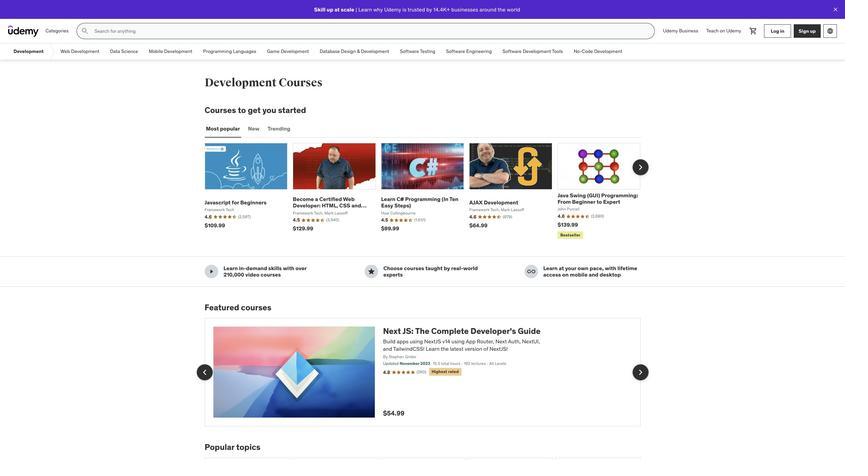 Task type: locate. For each thing, give the bounding box(es) containing it.
0 vertical spatial carousel element
[[205, 143, 649, 240]]

1 vertical spatial to
[[597, 199, 602, 205]]

software development tools link
[[497, 44, 569, 60]]

ajax development
[[470, 199, 518, 206]]

database
[[320, 48, 340, 54]]

businesses
[[452, 6, 478, 13]]

on right teach at right
[[720, 28, 726, 34]]

up for skill
[[327, 6, 333, 13]]

courses
[[404, 265, 424, 272], [261, 271, 281, 278], [241, 303, 272, 313]]

software left engineering
[[446, 48, 465, 54]]

0 horizontal spatial udemy
[[384, 6, 401, 13]]

a
[[315, 196, 318, 203]]

learn for learn c# programming (in ten easy steps)
[[381, 196, 396, 203]]

1 horizontal spatial the
[[498, 6, 506, 13]]

0 vertical spatial next
[[383, 326, 401, 337]]

software engineering link
[[441, 44, 497, 60]]

0 vertical spatial and
[[352, 202, 361, 209]]

courses
[[279, 76, 323, 90], [205, 105, 236, 115]]

medium image
[[207, 268, 216, 276]]

1 horizontal spatial by
[[444, 265, 450, 272]]

next js: the complete developer's guide build apps using nextjs v14 using app router, next auth, nextui, and tailwindcss! learn the latest version of nextjs! by stephen grider
[[383, 326, 541, 359]]

courses to get you started
[[205, 105, 306, 115]]

skills
[[268, 265, 282, 272]]

nextjs!
[[490, 346, 508, 352]]

up right skill
[[327, 6, 333, 13]]

0 vertical spatial web
[[61, 48, 70, 54]]

1 software from the left
[[400, 48, 419, 54]]

become a certified web developer: html, css and javascript link
[[293, 196, 367, 216]]

rated
[[448, 369, 459, 374]]

0 horizontal spatial to
[[238, 105, 246, 115]]

javascript for beginners
[[205, 199, 267, 206]]

1 with from the left
[[283, 265, 294, 272]]

1 vertical spatial on
[[563, 271, 569, 278]]

your
[[565, 265, 577, 272]]

courses right video on the left bottom of page
[[261, 271, 281, 278]]

2 using from the left
[[452, 338, 465, 345]]

software right engineering
[[503, 48, 522, 54]]

pace,
[[590, 265, 604, 272]]

1 vertical spatial courses
[[205, 105, 236, 115]]

learn down nextjs
[[426, 346, 440, 352]]

with right pace,
[[605, 265, 617, 272]]

0 horizontal spatial with
[[283, 265, 294, 272]]

featured courses
[[205, 303, 272, 313]]

and
[[352, 202, 361, 209], [589, 271, 599, 278], [383, 346, 392, 352]]

courses inside choose courses taught by real-world experts
[[404, 265, 424, 272]]

trending button
[[266, 121, 292, 137]]

0 horizontal spatial up
[[327, 6, 333, 13]]

1 using from the left
[[410, 338, 423, 345]]

the inside next js: the complete developer's guide build apps using nextjs v14 using app router, next auth, nextui, and tailwindcss! learn the latest version of nextjs! by stephen grider
[[441, 346, 449, 352]]

next up nextjs!
[[496, 338, 507, 345]]

1 horizontal spatial and
[[383, 346, 392, 352]]

2 vertical spatial and
[[383, 346, 392, 352]]

learn right |
[[359, 6, 372, 13]]

no-code development
[[574, 48, 623, 54]]

0 horizontal spatial software
[[400, 48, 419, 54]]

lifetime
[[618, 265, 638, 272]]

1 horizontal spatial programming
[[405, 196, 441, 203]]

learn inside learn c# programming (in ten easy steps)
[[381, 196, 396, 203]]

1 vertical spatial next
[[496, 338, 507, 345]]

mobile
[[149, 48, 163, 54]]

0 horizontal spatial medium image
[[367, 268, 376, 276]]

1 horizontal spatial to
[[597, 199, 602, 205]]

2 software from the left
[[446, 48, 465, 54]]

mobile development
[[149, 48, 192, 54]]

2 horizontal spatial and
[[589, 271, 599, 278]]

around
[[480, 6, 497, 13]]

using up latest
[[452, 338, 465, 345]]

by left the 14.4k+
[[427, 6, 432, 13]]

sign up
[[799, 28, 816, 34]]

software for software engineering
[[446, 48, 465, 54]]

1 horizontal spatial on
[[720, 28, 726, 34]]

2 medium image from the left
[[527, 268, 535, 276]]

2 with from the left
[[605, 265, 617, 272]]

java swing (gui) programming: from beginner to expert link
[[558, 192, 639, 205]]

2023
[[421, 361, 430, 366]]

1 vertical spatial world
[[463, 265, 478, 272]]

demand
[[246, 265, 267, 272]]

development
[[14, 48, 44, 54], [71, 48, 99, 54], [164, 48, 192, 54], [281, 48, 309, 54], [361, 48, 389, 54], [523, 48, 551, 54], [594, 48, 623, 54], [205, 76, 277, 90], [484, 199, 518, 206]]

at left your
[[559, 265, 564, 272]]

updated november 2023
[[383, 361, 430, 366]]

and right css
[[352, 202, 361, 209]]

1 vertical spatial and
[[589, 271, 599, 278]]

trusted
[[408, 6, 425, 13]]

the down v14
[[441, 346, 449, 352]]

1 horizontal spatial next
[[496, 338, 507, 345]]

tailwindcss!
[[393, 346, 425, 352]]

sign
[[799, 28, 809, 34]]

submit search image
[[81, 27, 89, 35]]

1 vertical spatial next image
[[635, 367, 646, 378]]

2 horizontal spatial software
[[503, 48, 522, 54]]

version
[[465, 346, 482, 352]]

0 vertical spatial by
[[427, 6, 432, 13]]

at inside "learn at your own pace, with lifetime access on mobile and desktop"
[[559, 265, 564, 272]]

new
[[248, 125, 260, 132]]

1 vertical spatial the
[[441, 346, 449, 352]]

nextui,
[[522, 338, 540, 345]]

and down build
[[383, 346, 392, 352]]

topics
[[236, 442, 261, 453]]

medium image for learn
[[527, 268, 535, 276]]

0 horizontal spatial world
[[463, 265, 478, 272]]

learn inside "learn at your own pace, with lifetime access on mobile and desktop"
[[544, 265, 558, 272]]

development right mobile
[[164, 48, 192, 54]]

on inside "learn at your own pace, with lifetime access on mobile and desktop"
[[563, 271, 569, 278]]

learn left in-
[[224, 265, 238, 272]]

courses down video on the left bottom of page
[[241, 303, 272, 313]]

ajax development link
[[470, 199, 518, 206]]

medium image left experts
[[367, 268, 376, 276]]

0 horizontal spatial and
[[352, 202, 361, 209]]

game development
[[267, 48, 309, 54]]

at
[[335, 6, 340, 13], [559, 265, 564, 272]]

1 horizontal spatial with
[[605, 265, 617, 272]]

mobile
[[570, 271, 588, 278]]

software testing link
[[395, 44, 441, 60]]

at left 'scale'
[[335, 6, 340, 13]]

by left real-
[[444, 265, 450, 272]]

real-
[[451, 265, 463, 272]]

up right sign
[[810, 28, 816, 34]]

learn inside learn in-demand skills with over 210,000 video courses
[[224, 265, 238, 272]]

3 software from the left
[[503, 48, 522, 54]]

design
[[341, 48, 356, 54]]

web right certified
[[343, 196, 355, 203]]

software for software development tools
[[503, 48, 522, 54]]

courses up started
[[279, 76, 323, 90]]

updated
[[383, 361, 399, 366]]

0 horizontal spatial next
[[383, 326, 401, 337]]

development right &
[[361, 48, 389, 54]]

software left testing
[[400, 48, 419, 54]]

teach
[[707, 28, 719, 34]]

in
[[781, 28, 785, 34]]

1 vertical spatial by
[[444, 265, 450, 272]]

192
[[464, 361, 471, 366]]

build
[[383, 338, 396, 345]]

1 horizontal spatial web
[[343, 196, 355, 203]]

1 vertical spatial programming
[[405, 196, 441, 203]]

on
[[720, 28, 726, 34], [563, 271, 569, 278]]

medium image
[[367, 268, 376, 276], [527, 268, 535, 276]]

0 horizontal spatial web
[[61, 48, 70, 54]]

log
[[771, 28, 780, 34]]

web development
[[61, 48, 99, 54]]

programming
[[203, 48, 232, 54], [405, 196, 441, 203]]

js:
[[403, 326, 414, 337]]

1 vertical spatial web
[[343, 196, 355, 203]]

0 vertical spatial courses
[[279, 76, 323, 90]]

programming:
[[602, 192, 639, 199]]

with left over
[[283, 265, 294, 272]]

programming left the (in
[[405, 196, 441, 203]]

0 vertical spatial next image
[[635, 162, 646, 173]]

next image
[[635, 162, 646, 173], [635, 367, 646, 378]]

1 horizontal spatial up
[[810, 28, 816, 34]]

udemy left shopping cart with 0 items icon at top right
[[727, 28, 742, 34]]

web right arrow pointing to subcategory menu links image
[[61, 48, 70, 54]]

taught
[[426, 265, 443, 272]]

on left mobile
[[563, 271, 569, 278]]

to left the expert
[[597, 199, 602, 205]]

become a certified web developer: html, css and javascript
[[293, 196, 361, 216]]

udemy left 'is'
[[384, 6, 401, 13]]

1 horizontal spatial using
[[452, 338, 465, 345]]

0 horizontal spatial programming
[[203, 48, 232, 54]]

1 vertical spatial carousel element
[[197, 318, 649, 427]]

programming left languages
[[203, 48, 232, 54]]

javascript
[[293, 209, 320, 216]]

languages
[[233, 48, 256, 54]]

15.5
[[433, 361, 440, 366]]

own
[[578, 265, 589, 272]]

development up get
[[205, 76, 277, 90]]

using up tailwindcss!
[[410, 338, 423, 345]]

javascript for beginners link
[[205, 199, 267, 206]]

log in link
[[765, 24, 792, 38]]

next up build
[[383, 326, 401, 337]]

courses for choose courses taught by real-world experts
[[404, 265, 424, 272]]

learn left your
[[544, 265, 558, 272]]

with inside learn in-demand skills with over 210,000 video courses
[[283, 265, 294, 272]]

and inside next js: the complete developer's guide build apps using nextjs v14 using app router, next auth, nextui, and tailwindcss! learn the latest version of nextjs! by stephen grider
[[383, 346, 392, 352]]

udemy left business
[[663, 28, 678, 34]]

0 horizontal spatial on
[[563, 271, 569, 278]]

previous image
[[199, 367, 210, 378]]

(gui)
[[587, 192, 600, 199]]

1 vertical spatial at
[[559, 265, 564, 272]]

choose courses taught by real-world experts
[[384, 265, 478, 278]]

1 vertical spatial up
[[810, 28, 816, 34]]

1 horizontal spatial medium image
[[527, 268, 535, 276]]

1 medium image from the left
[[367, 268, 376, 276]]

data science
[[110, 48, 138, 54]]

to left get
[[238, 105, 246, 115]]

carousel element
[[205, 143, 649, 240], [197, 318, 649, 427]]

levels
[[495, 361, 507, 366]]

0 horizontal spatial using
[[410, 338, 423, 345]]

ten
[[450, 196, 459, 203]]

web
[[61, 48, 70, 54], [343, 196, 355, 203]]

0 vertical spatial to
[[238, 105, 246, 115]]

medium image for choose
[[367, 268, 376, 276]]

learn left c#
[[381, 196, 396, 203]]

courses left taught
[[404, 265, 424, 272]]

most popular
[[206, 125, 240, 132]]

0 horizontal spatial the
[[441, 346, 449, 352]]

0 vertical spatial up
[[327, 6, 333, 13]]

learn c# programming (in ten easy steps) link
[[381, 196, 459, 209]]

0 vertical spatial world
[[507, 6, 520, 13]]

and right 'own'
[[589, 271, 599, 278]]

programming languages link
[[198, 44, 262, 60]]

0 vertical spatial programming
[[203, 48, 232, 54]]

development left tools
[[523, 48, 551, 54]]

the right around
[[498, 6, 506, 13]]

1 horizontal spatial at
[[559, 265, 564, 272]]

0 vertical spatial at
[[335, 6, 340, 13]]

development right the ajax
[[484, 199, 518, 206]]

$54.99
[[383, 409, 405, 418]]

courses up the most popular on the top
[[205, 105, 236, 115]]

1 horizontal spatial software
[[446, 48, 465, 54]]

1 horizontal spatial courses
[[279, 76, 323, 90]]

software development tools
[[503, 48, 563, 54]]

medium image left "access"
[[527, 268, 535, 276]]



Task type: describe. For each thing, give the bounding box(es) containing it.
0 horizontal spatial at
[[335, 6, 340, 13]]

of
[[484, 346, 488, 352]]

1 horizontal spatial world
[[507, 6, 520, 13]]

development courses
[[205, 76, 323, 90]]

javascript
[[205, 199, 231, 206]]

courses inside learn in-demand skills with over 210,000 video courses
[[261, 271, 281, 278]]

development down "udemy" image
[[14, 48, 44, 54]]

1 next image from the top
[[635, 162, 646, 173]]

css
[[340, 202, 350, 209]]

udemy business
[[663, 28, 699, 34]]

world inside choose courses taught by real-world experts
[[463, 265, 478, 272]]

programming inside learn c# programming (in ten easy steps)
[[405, 196, 441, 203]]

0 vertical spatial on
[[720, 28, 726, 34]]

for
[[232, 199, 239, 206]]

by inside choose courses taught by real-world experts
[[444, 265, 450, 272]]

1 horizontal spatial udemy
[[663, 28, 678, 34]]

why
[[374, 6, 383, 13]]

web inside become a certified web developer: html, css and javascript
[[343, 196, 355, 203]]

close image
[[833, 6, 839, 13]]

stephen
[[389, 354, 404, 359]]

web development link
[[55, 44, 105, 60]]

started
[[278, 105, 306, 115]]

development down "submit search" image
[[71, 48, 99, 54]]

udemy image
[[8, 25, 39, 37]]

development right "code" on the top of page
[[594, 48, 623, 54]]

carousel element containing java swing (gui) programming: from beginner to expert
[[205, 143, 649, 240]]

java swing (gui) programming: from beginner to expert
[[558, 192, 639, 205]]

(in
[[442, 196, 449, 203]]

learn for learn in-demand skills with over 210,000 video courses
[[224, 265, 238, 272]]

total
[[441, 361, 449, 366]]

testing
[[420, 48, 436, 54]]

choose a language image
[[827, 28, 834, 34]]

business
[[679, 28, 699, 34]]

ajax
[[470, 199, 483, 206]]

app
[[466, 338, 476, 345]]

14.4k+
[[434, 6, 450, 13]]

development right game
[[281, 48, 309, 54]]

apps
[[397, 338, 409, 345]]

beginners
[[240, 199, 267, 206]]

latest
[[450, 346, 464, 352]]

nextjs
[[424, 338, 441, 345]]

featured
[[205, 303, 239, 313]]

database design & development link
[[314, 44, 395, 60]]

code
[[582, 48, 593, 54]]

no-
[[574, 48, 582, 54]]

swing
[[570, 192, 586, 199]]

192 lectures
[[464, 361, 486, 366]]

steps)
[[395, 202, 411, 209]]

2 horizontal spatial udemy
[[727, 28, 742, 34]]

most popular button
[[205, 121, 241, 137]]

|
[[356, 6, 357, 13]]

15.5 total hours
[[433, 361, 461, 366]]

and inside become a certified web developer: html, css and javascript
[[352, 202, 361, 209]]

skill up at scale | learn why udemy is trusted by 14.4k+ businesses around the world
[[314, 6, 520, 13]]

shopping cart with 0 items image
[[750, 27, 758, 35]]

certified
[[319, 196, 342, 203]]

web inside "web development" link
[[61, 48, 70, 54]]

data science link
[[105, 44, 144, 60]]

easy
[[381, 202, 393, 209]]

to inside java swing (gui) programming: from beginner to expert
[[597, 199, 602, 205]]

hours
[[450, 361, 461, 366]]

trending
[[268, 125, 290, 132]]

0 horizontal spatial courses
[[205, 105, 236, 115]]

Search for anything text field
[[93, 25, 647, 37]]

most
[[206, 125, 219, 132]]

popular topics
[[205, 442, 261, 453]]

no-code development link
[[569, 44, 628, 60]]

in-
[[239, 265, 246, 272]]

you
[[263, 105, 276, 115]]

courses for featured courses
[[241, 303, 272, 313]]

by
[[383, 354, 388, 359]]

is
[[403, 6, 407, 13]]

and inside "learn at your own pace, with lifetime access on mobile and desktop"
[[589, 271, 599, 278]]

html,
[[322, 202, 338, 209]]

learn inside next js: the complete developer's guide build apps using nextjs v14 using app router, next auth, nextui, and tailwindcss! learn the latest version of nextjs! by stephen grider
[[426, 346, 440, 352]]

video
[[245, 271, 260, 278]]

popular
[[220, 125, 240, 132]]

log in
[[771, 28, 785, 34]]

desktop
[[600, 271, 621, 278]]

categories button
[[42, 23, 73, 39]]

software for software testing
[[400, 48, 419, 54]]

new button
[[247, 121, 261, 137]]

all levels
[[490, 361, 507, 366]]

auth,
[[508, 338, 521, 345]]

java
[[558, 192, 569, 199]]

programming languages
[[203, 48, 256, 54]]

access
[[544, 271, 561, 278]]

carousel element containing next js: the complete developer's guide
[[197, 318, 649, 427]]

science
[[121, 48, 138, 54]]

arrow pointing to subcategory menu links image
[[49, 44, 55, 60]]

lectures
[[471, 361, 486, 366]]

learn for learn at your own pace, with lifetime access on mobile and desktop
[[544, 265, 558, 272]]

database design & development
[[320, 48, 389, 54]]

2 next image from the top
[[635, 367, 646, 378]]

get
[[248, 105, 261, 115]]

&
[[357, 48, 360, 54]]

with inside "learn at your own pace, with lifetime access on mobile and desktop"
[[605, 265, 617, 272]]

up for sign
[[810, 28, 816, 34]]

mobile development link
[[144, 44, 198, 60]]

210,000
[[224, 271, 244, 278]]

game development link
[[262, 44, 314, 60]]

0 vertical spatial the
[[498, 6, 506, 13]]

0 horizontal spatial by
[[427, 6, 432, 13]]

software engineering
[[446, 48, 492, 54]]

from
[[558, 199, 571, 205]]

learn c# programming (in ten easy steps)
[[381, 196, 459, 209]]



Task type: vqa. For each thing, say whether or not it's contained in the screenshot.
"Developer:"
yes



